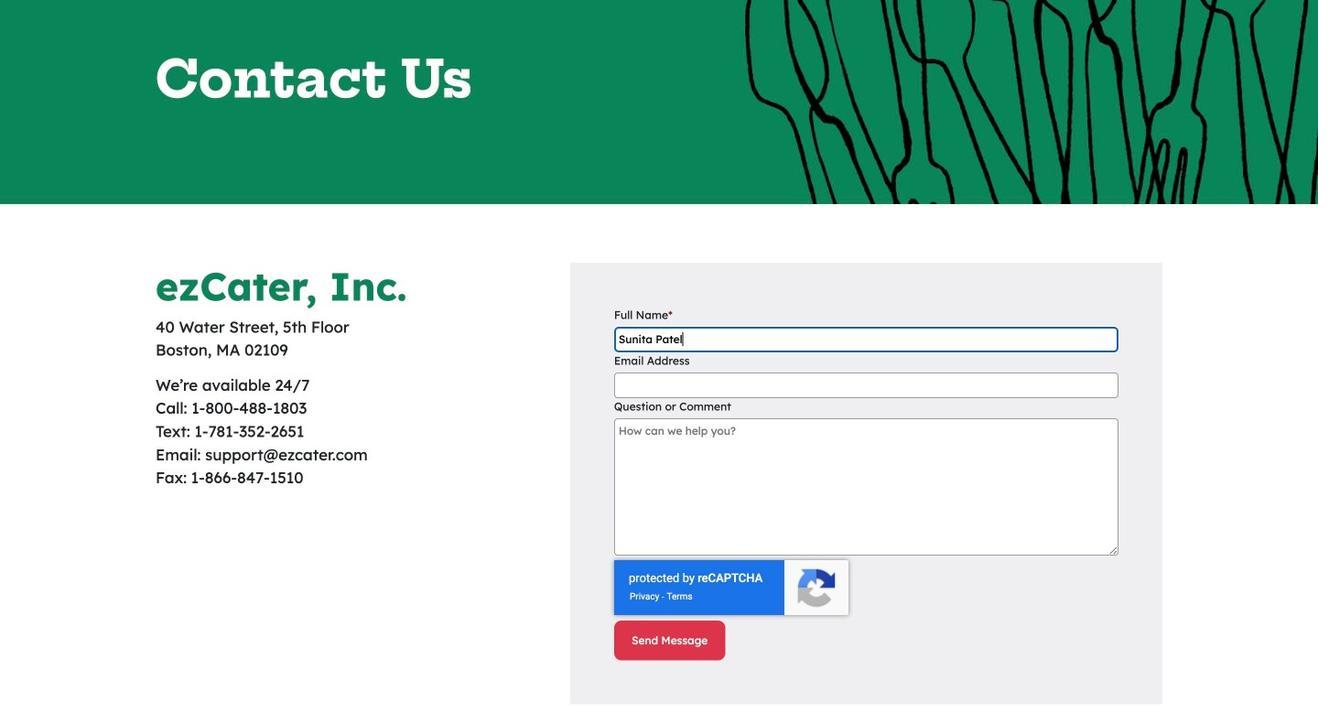 Task type: vqa. For each thing, say whether or not it's contained in the screenshot.
e.g. Jane Doe text box on the left top
no



Task type: describe. For each thing, give the bounding box(es) containing it.
How can we help you? text field
[[614, 418, 1119, 556]]



Task type: locate. For each thing, give the bounding box(es) containing it.
None text field
[[614, 327, 1119, 352]]

None submit
[[614, 621, 725, 661]]

None email field
[[614, 373, 1119, 398]]



